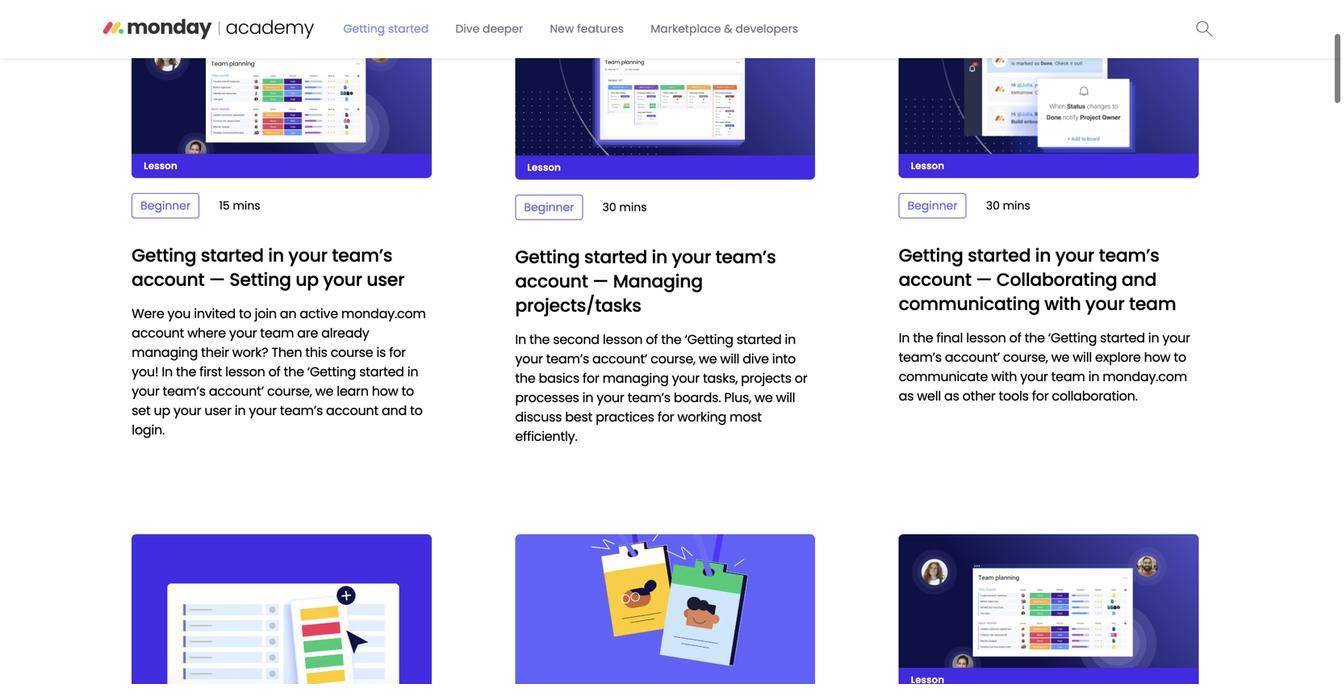 Task type: describe. For each thing, give the bounding box(es) containing it.
most
[[730, 408, 762, 426]]

'getting for collaborating
[[1049, 329, 1098, 347]]

mins for collaborating
[[1003, 198, 1031, 214]]

lesson for managing
[[603, 330, 643, 348]]

'getting for managing
[[685, 330, 734, 348]]

developers
[[736, 21, 799, 37]]

marketplace
[[651, 21, 722, 37]]

15 mins
[[219, 198, 261, 214]]

well
[[918, 387, 942, 405]]

1 as from the left
[[899, 387, 914, 405]]

for inside the were you invited to join an active monday.com account where your team are already managing their work? then this course is for you! in the first lesson of the 'getting started in your team's account' course, we learn how to set up your user in your team's account and to login.
[[389, 343, 406, 361]]

the down getting started in your team's account — collaborating and communicating with your team
[[1025, 329, 1046, 347]]

final
[[937, 329, 964, 347]]

collaboration.
[[1053, 387, 1138, 405]]

the left "final"
[[914, 329, 934, 347]]

marketplace & developers link
[[641, 15, 808, 43]]

account' for managing
[[593, 350, 648, 368]]

is
[[377, 343, 386, 361]]

then
[[272, 343, 302, 361]]

lesson inside the were you invited to join an active monday.com account where your team are already managing their work? then this course is for you! in the first lesson of the 'getting started in your team's account' course, we learn how to set up your user in your team's account and to login.
[[225, 363, 265, 381]]

of for collaborating
[[1010, 329, 1022, 347]]

the down managing
[[662, 330, 682, 348]]

processes
[[516, 388, 579, 407]]

already
[[322, 324, 369, 342]]

30 mins for managing
[[603, 199, 647, 215]]

in the second lesson of the 'getting started in your team's account' course, we will dive into the basics for managing your tasks, projects or processes in your team's boards. plus, we will discuss best practices for working most efficiently.
[[516, 330, 808, 445]]

invited
[[194, 304, 236, 323]]

user inside the getting started in your team's account — setting up your user
[[367, 267, 405, 292]]

course, for managing
[[651, 350, 696, 368]]

and inside getting started in your team's account — collaborating and communicating with your team
[[1122, 267, 1157, 292]]

we inside in the final lesson of the 'getting started in your team's account' course, we will explore how to communicate with your team in monday.com as well as other tools for collaboration.
[[1052, 348, 1070, 366]]

30 for managing
[[603, 199, 617, 215]]

account down learn
[[326, 401, 379, 420]]

active
[[300, 304, 338, 323]]

managing inside the were you invited to join an active monday.com account where your team are already managing their work? then this course is for you! in the first lesson of the 'getting started in your team's account' course, we learn how to set up your user in your team's account and to login.
[[132, 343, 198, 361]]

will for managing
[[721, 350, 740, 368]]

explore
[[1096, 348, 1142, 366]]

or
[[795, 369, 808, 387]]

for inside in the final lesson of the 'getting started in your team's account' course, we will explore how to communicate with your team in monday.com as well as other tools for collaboration.
[[1033, 387, 1049, 405]]

account' for collaborating
[[946, 348, 1001, 366]]

getting started in your team's account — setting up your user
[[132, 243, 405, 292]]

plus,
[[725, 388, 752, 407]]

search logo image
[[1197, 20, 1214, 37]]

their
[[201, 343, 229, 361]]

lesson for getting started in your team's account — managing projects/tasks
[[528, 161, 561, 174]]

learn
[[337, 382, 369, 400]]

practices
[[596, 408, 655, 426]]

lesson for getting started in your team's account — collaborating and communicating with your team
[[911, 159, 945, 172]]

2 as from the left
[[945, 387, 960, 405]]

login.
[[132, 421, 165, 439]]

we inside the were you invited to join an active monday.com account where your team are already managing their work? then this course is for you! in the first lesson of the 'getting started in your team's account' course, we learn how to set up your user in your team's account and to login.
[[315, 382, 334, 400]]

were you invited to join an active monday.com account where your team are already managing their work? then this course is for you! in the first lesson of the 'getting started in your team's account' course, we learn how to set up your user in your team's account and to login.
[[132, 304, 426, 439]]

started inside getting started in your team's account — collaborating and communicating with your team
[[968, 243, 1031, 268]]

up inside the getting started in your team's account — setting up your user
[[296, 267, 319, 292]]

how inside the were you invited to join an active monday.com account where your team are already managing their work? then this course is for you! in the first lesson of the 'getting started in your team's account' course, we learn how to set up your user in your team's account and to login.
[[372, 382, 399, 400]]

dive
[[456, 21, 480, 37]]

collaborating
[[997, 267, 1118, 292]]

started inside the were you invited to join an active monday.com account where your team are already managing their work? then this course is for you! in the first lesson of the 'getting started in your team's account' course, we learn how to set up your user in your team's account and to login.
[[359, 363, 404, 381]]

15
[[219, 198, 230, 214]]

getting started in your team's account — collaborating and communicating with your team
[[899, 243, 1177, 316]]

setting
[[230, 267, 291, 292]]

were
[[132, 304, 164, 323]]

communicate
[[899, 367, 989, 386]]

in inside getting started in your team's account — managing projects/tasks
[[652, 245, 668, 269]]

— for managing
[[593, 269, 609, 293]]

monday.com inside in the final lesson of the 'getting started in your team's account' course, we will explore how to communicate with your team in monday.com as well as other tools for collaboration.
[[1103, 367, 1188, 386]]

account for getting started in your team's account — collaborating and communicating with your team
[[899, 267, 972, 292]]

an
[[280, 304, 297, 323]]

managing
[[613, 269, 703, 293]]

getting started link
[[334, 15, 439, 43]]

30 for collaborating
[[987, 198, 1000, 214]]

&
[[725, 21, 733, 37]]

beginner for getting started in your team's account — managing projects/tasks
[[524, 199, 574, 215]]

with inside getting started in your team's account — collaborating and communicating with your team
[[1045, 292, 1082, 316]]

account' inside the were you invited to join an active monday.com account where your team are already managing their work? then this course is for you! in the first lesson of the 'getting started in your team's account' course, we learn how to set up your user in your team's account and to login.
[[209, 382, 264, 400]]

academy logo image
[[102, 13, 330, 41]]

dive deeper
[[456, 21, 523, 37]]

started inside in the second lesson of the 'getting started in your team's account' course, we will dive into the basics for managing your tasks, projects or processes in your team's boards. plus, we will discuss best practices for working most efficiently.
[[737, 330, 782, 348]]

team's inside in the final lesson of the 'getting started in your team's account' course, we will explore how to communicate with your team in monday.com as well as other tools for collaboration.
[[899, 348, 942, 366]]

best
[[565, 408, 593, 426]]

other
[[963, 387, 996, 405]]

to inside in the final lesson of the 'getting started in your team's account' course, we will explore how to communicate with your team in monday.com as well as other tools for collaboration.
[[1175, 348, 1187, 366]]

deeper
[[483, 21, 523, 37]]

first
[[200, 363, 222, 381]]

getting started in your team's account — managing projects/tasks
[[516, 245, 776, 318]]

your inside getting started in your team's account — managing projects/tasks
[[672, 245, 711, 269]]

features
[[577, 21, 624, 37]]

working
[[678, 408, 727, 426]]

getting for getting started in your team's account — collaborating and communicating with your team
[[899, 243, 964, 268]]

account down were
[[132, 324, 184, 342]]



Task type: locate. For each thing, give the bounding box(es) containing it.
getting for getting started in your team's account — setting up your user
[[132, 243, 196, 268]]

beginner for getting started in your team's account — setting up your user
[[141, 198, 191, 214]]

0 vertical spatial managing
[[132, 343, 198, 361]]

of down managing
[[646, 330, 658, 348]]

course, up tools
[[1004, 348, 1049, 366]]

0 horizontal spatial 30 mins
[[603, 199, 647, 215]]

— left 'collaborating'
[[977, 267, 993, 292]]

30
[[987, 198, 1000, 214], [603, 199, 617, 215]]

0 horizontal spatial 30
[[603, 199, 617, 215]]

new features
[[550, 21, 624, 37]]

1 horizontal spatial and
[[1122, 267, 1157, 292]]

1 vertical spatial and
[[382, 401, 407, 420]]

0 vertical spatial up
[[296, 267, 319, 292]]

team inside getting started in your team's account — collaborating and communicating with your team
[[1130, 292, 1177, 316]]

boards.
[[674, 388, 721, 407]]

for right basics
[[583, 369, 600, 387]]

in
[[899, 329, 910, 347], [516, 330, 527, 348], [162, 363, 173, 381]]

managing inside in the second lesson of the 'getting started in your team's account' course, we will dive into the basics for managing your tasks, projects or processes in your team's boards. plus, we will discuss best practices for working most efficiently.
[[603, 369, 669, 387]]

course, for collaborating
[[1004, 348, 1049, 366]]

getting started
[[344, 21, 429, 37]]

2 horizontal spatial lesson
[[967, 329, 1007, 347]]

account up you
[[132, 267, 205, 292]]

2 horizontal spatial —
[[977, 267, 993, 292]]

lesson
[[967, 329, 1007, 347], [603, 330, 643, 348], [225, 363, 265, 381]]

with
[[1045, 292, 1082, 316], [992, 367, 1018, 386]]

1 horizontal spatial with
[[1045, 292, 1082, 316]]

0 vertical spatial with
[[1045, 292, 1082, 316]]

monday.com inside the were you invited to join an active monday.com account where your team are already managing their work? then this course is for you! in the first lesson of the 'getting started in your team's account' course, we learn how to set up your user in your team's account and to login.
[[341, 304, 426, 323]]

0 horizontal spatial mins
[[233, 198, 261, 214]]

of
[[1010, 329, 1022, 347], [646, 330, 658, 348], [269, 363, 281, 381]]

1 horizontal spatial account'
[[593, 350, 648, 368]]

up right set
[[154, 401, 170, 420]]

2 horizontal spatial will
[[1073, 348, 1093, 366]]

1 horizontal spatial user
[[367, 267, 405, 292]]

lesson down work? at the bottom left
[[225, 363, 265, 381]]

account' inside in the second lesson of the 'getting started in your team's account' course, we will dive into the basics for managing your tasks, projects or processes in your team's boards. plus, we will discuss best practices for working most efficiently.
[[593, 350, 648, 368]]

team inside the were you invited to join an active monday.com account where your team are already managing their work? then this course is for you! in the first lesson of the 'getting started in your team's account' course, we learn how to set up your user in your team's account and to login.
[[260, 324, 294, 342]]

started up the projects/tasks
[[585, 245, 648, 269]]

to
[[239, 304, 252, 323], [1175, 348, 1187, 366], [402, 382, 414, 400], [410, 401, 423, 420]]

projects/tasks
[[516, 293, 642, 318]]

0 horizontal spatial 'getting
[[307, 363, 356, 381]]

1 horizontal spatial lesson
[[528, 161, 561, 174]]

course, down then
[[267, 382, 312, 400]]

'getting
[[1049, 329, 1098, 347], [685, 330, 734, 348], [307, 363, 356, 381]]

how right learn
[[372, 382, 399, 400]]

marketplace & developers
[[651, 21, 799, 37]]

second
[[553, 330, 600, 348]]

in inside in the second lesson of the 'getting started in your team's account' course, we will dive into the basics for managing your tasks, projects or processes in your team's boards. plus, we will discuss best practices for working most efficiently.
[[516, 330, 527, 348]]

will down or
[[776, 388, 796, 407]]

team inside in the final lesson of the 'getting started in your team's account' course, we will explore how to communicate with your team in monday.com as well as other tools for collaboration.
[[1052, 367, 1086, 386]]

1 vertical spatial team
[[260, 324, 294, 342]]

efficiently.
[[516, 427, 578, 445]]

1 horizontal spatial —
[[593, 269, 609, 293]]

mins for setting
[[233, 198, 261, 214]]

— for collaborating
[[977, 267, 993, 292]]

lesson inside in the final lesson of the 'getting started in your team's account' course, we will explore how to communicate with your team in monday.com as well as other tools for collaboration.
[[967, 329, 1007, 347]]

— for setting
[[209, 267, 225, 292]]

0 horizontal spatial managing
[[132, 343, 198, 361]]

lesson for getting started in your team's account — setting up your user
[[144, 159, 177, 172]]

1 vertical spatial user
[[205, 401, 232, 420]]

1 horizontal spatial will
[[776, 388, 796, 407]]

course
[[331, 343, 373, 361]]

started up explore
[[1101, 329, 1146, 347]]

started left dive
[[388, 21, 429, 37]]

1 horizontal spatial as
[[945, 387, 960, 405]]

2 horizontal spatial beginner
[[908, 198, 958, 214]]

account
[[899, 267, 972, 292], [132, 267, 205, 292], [516, 269, 588, 293], [132, 324, 184, 342], [326, 401, 379, 420]]

0 horizontal spatial in
[[162, 363, 173, 381]]

account inside getting started in your team's account — managing projects/tasks
[[516, 269, 588, 293]]

account'
[[946, 348, 1001, 366], [593, 350, 648, 368], [209, 382, 264, 400]]

up inside the were you invited to join an active monday.com account where your team are already managing their work? then this course is for you! in the first lesson of the 'getting started in your team's account' course, we learn how to set up your user in your team's account and to login.
[[154, 401, 170, 420]]

— inside getting started in your team's account — collaborating and communicating with your team
[[977, 267, 993, 292]]

0 horizontal spatial monday.com
[[341, 304, 426, 323]]

started down "15 mins" at the top left
[[201, 243, 264, 268]]

0 horizontal spatial account'
[[209, 382, 264, 400]]

will inside in the final lesson of the 'getting started in your team's account' course, we will explore how to communicate with your team in monday.com as well as other tools for collaboration.
[[1073, 348, 1093, 366]]

30 mins
[[987, 198, 1031, 214], [603, 199, 647, 215]]

work?
[[232, 343, 268, 361]]

dive deeper link
[[446, 15, 533, 43]]

and inside the were you invited to join an active monday.com account where your team are already managing their work? then this course is for you! in the first lesson of the 'getting started in your team's account' course, we learn how to set up your user in your team's account and to login.
[[382, 401, 407, 420]]

in right you!
[[162, 363, 173, 381]]

lesson right second
[[603, 330, 643, 348]]

monday.com down explore
[[1103, 367, 1188, 386]]

0 horizontal spatial user
[[205, 401, 232, 420]]

and down "is"
[[382, 401, 407, 420]]

the down then
[[284, 363, 304, 381]]

and
[[1122, 267, 1157, 292], [382, 401, 407, 420]]

of inside in the final lesson of the 'getting started in your team's account' course, we will explore how to communicate with your team in monday.com as well as other tools for collaboration.
[[1010, 329, 1022, 347]]

0 horizontal spatial —
[[209, 267, 225, 292]]

this
[[305, 343, 328, 361]]

1 vertical spatial up
[[154, 401, 170, 420]]

1 horizontal spatial how
[[1145, 348, 1171, 366]]

team's inside the getting started in your team's account — setting up your user
[[332, 243, 393, 268]]

tasks,
[[703, 369, 738, 387]]

account up second
[[516, 269, 588, 293]]

monday.com up "is"
[[341, 304, 426, 323]]

account' down "final"
[[946, 348, 1001, 366]]

with inside in the final lesson of the 'getting started in your team's account' course, we will explore how to communicate with your team in monday.com as well as other tools for collaboration.
[[992, 367, 1018, 386]]

of down communicating
[[1010, 329, 1022, 347]]

team up then
[[260, 324, 294, 342]]

1 horizontal spatial mins
[[620, 199, 647, 215]]

1 horizontal spatial team
[[1052, 367, 1086, 386]]

for left working at bottom right
[[658, 408, 675, 426]]

started inside the getting started in your team's account — setting up your user
[[201, 243, 264, 268]]

getting inside the getting started in your team's account — setting up your user
[[132, 243, 196, 268]]

'getting inside in the final lesson of the 'getting started in your team's account' course, we will explore how to communicate with your team in monday.com as well as other tools for collaboration.
[[1049, 329, 1098, 347]]

with up in the final lesson of the 'getting started in your team's account' course, we will explore how to communicate with your team in monday.com as well as other tools for collaboration.
[[1045, 292, 1082, 316]]

1 horizontal spatial course,
[[651, 350, 696, 368]]

team's inside getting started in your team's account — collaborating and communicating with your team
[[1100, 243, 1160, 268]]

tools
[[999, 387, 1029, 405]]

0 vertical spatial and
[[1122, 267, 1157, 292]]

0 vertical spatial team
[[1130, 292, 1177, 316]]

1 horizontal spatial of
[[646, 330, 658, 348]]

you!
[[132, 363, 159, 381]]

will
[[1073, 348, 1093, 366], [721, 350, 740, 368], [776, 388, 796, 407]]

join
[[255, 304, 277, 323]]

as down communicate
[[945, 387, 960, 405]]

2 vertical spatial team
[[1052, 367, 1086, 386]]

mins right 15
[[233, 198, 261, 214]]

1 horizontal spatial beginner
[[524, 199, 574, 215]]

0 vertical spatial monday.com
[[341, 304, 426, 323]]

— inside getting started in your team's account — managing projects/tasks
[[593, 269, 609, 293]]

account up "final"
[[899, 267, 972, 292]]

where
[[187, 324, 226, 342]]

30 mins up getting started in your team's account — collaborating and communicating with your team
[[987, 198, 1031, 214]]

mins up getting started in your team's account — collaborating and communicating with your team
[[1003, 198, 1031, 214]]

0 horizontal spatial will
[[721, 350, 740, 368]]

of for managing
[[646, 330, 658, 348]]

in left "final"
[[899, 329, 910, 347]]

2 horizontal spatial team
[[1130, 292, 1177, 316]]

getting for getting started in your team's account — managing projects/tasks
[[516, 245, 580, 269]]

user inside the were you invited to join an active monday.com account where your team are already managing their work? then this course is for you! in the first lesson of the 'getting started in your team's account' course, we learn how to set up your user in your team's account and to login.
[[205, 401, 232, 420]]

1 horizontal spatial 30
[[987, 198, 1000, 214]]

account inside getting started in your team's account — collaborating and communicating with your team
[[899, 267, 972, 292]]

2 horizontal spatial course,
[[1004, 348, 1049, 366]]

0 horizontal spatial course,
[[267, 382, 312, 400]]

1 vertical spatial managing
[[603, 369, 669, 387]]

managing
[[132, 343, 198, 361], [603, 369, 669, 387]]

in for getting started in your team's account — managing projects/tasks
[[516, 330, 527, 348]]

of inside in the second lesson of the 'getting started in your team's account' course, we will dive into the basics for managing your tasks, projects or processes in your team's boards. plus, we will discuss best practices for working most efficiently.
[[646, 330, 658, 348]]

in inside getting started in your team's account — collaborating and communicating with your team
[[1036, 243, 1052, 268]]

account inside the getting started in your team's account — setting up your user
[[132, 267, 205, 292]]

the
[[914, 329, 934, 347], [1025, 329, 1046, 347], [530, 330, 550, 348], [662, 330, 682, 348], [176, 363, 196, 381], [284, 363, 304, 381], [516, 369, 536, 387]]

2 horizontal spatial of
[[1010, 329, 1022, 347]]

how right explore
[[1145, 348, 1171, 366]]

0 horizontal spatial beginner
[[141, 198, 191, 214]]

beginner for getting started in your team's account — collaborating and communicating with your team
[[908, 198, 958, 214]]

in the final lesson of the 'getting started in your team's account' course, we will explore how to communicate with your team in monday.com as well as other tools for collaboration.
[[899, 329, 1191, 405]]

of down then
[[269, 363, 281, 381]]

account' down first
[[209, 382, 264, 400]]

— up invited
[[209, 267, 225, 292]]

we up the tasks,
[[699, 350, 717, 368]]

managing up 'practices'
[[603, 369, 669, 387]]

2 horizontal spatial in
[[899, 329, 910, 347]]

mins for managing
[[620, 199, 647, 215]]

you
[[168, 304, 191, 323]]

team up explore
[[1130, 292, 1177, 316]]

we
[[1052, 348, 1070, 366], [699, 350, 717, 368], [315, 382, 334, 400], [755, 388, 773, 407]]

and up explore
[[1122, 267, 1157, 292]]

'getting up the tasks,
[[685, 330, 734, 348]]

team up collaboration.
[[1052, 367, 1086, 386]]

getting inside getting started in your team's account — managing projects/tasks
[[516, 245, 580, 269]]

dive
[[743, 350, 769, 368]]

up up active
[[296, 267, 319, 292]]

1 horizontal spatial monday.com
[[1103, 367, 1188, 386]]

into
[[773, 350, 796, 368]]

for right tools
[[1033, 387, 1049, 405]]

as left well
[[899, 387, 914, 405]]

course, inside the were you invited to join an active monday.com account where your team are already managing their work? then this course is for you! in the first lesson of the 'getting started in your team's account' course, we learn how to set up your user in your team's account and to login.
[[267, 382, 312, 400]]

lesson inside in the second lesson of the 'getting started in your team's account' course, we will dive into the basics for managing your tasks, projects or processes in your team's boards. plus, we will discuss best practices for working most efficiently.
[[603, 330, 643, 348]]

will for collaborating
[[1073, 348, 1093, 366]]

started inside getting started in your team's account — managing projects/tasks
[[585, 245, 648, 269]]

1 vertical spatial how
[[372, 382, 399, 400]]

new
[[550, 21, 574, 37]]

2 horizontal spatial account'
[[946, 348, 1001, 366]]

1 horizontal spatial in
[[516, 330, 527, 348]]

are
[[297, 324, 318, 342]]

started down "is"
[[359, 363, 404, 381]]

how
[[1145, 348, 1171, 366], [372, 382, 399, 400]]

0 horizontal spatial of
[[269, 363, 281, 381]]

will left explore
[[1073, 348, 1093, 366]]

0 vertical spatial how
[[1145, 348, 1171, 366]]

lesson for collaborating
[[967, 329, 1007, 347]]

course, inside in the second lesson of the 'getting started in your team's account' course, we will dive into the basics for managing your tasks, projects or processes in your team's boards. plus, we will discuss best practices for working most efficiently.
[[651, 350, 696, 368]]

account for getting started in your team's account — managing projects/tasks
[[516, 269, 588, 293]]

0 horizontal spatial and
[[382, 401, 407, 420]]

basics
[[539, 369, 580, 387]]

the up the "processes"
[[516, 369, 536, 387]]

1 horizontal spatial up
[[296, 267, 319, 292]]

'getting up explore
[[1049, 329, 1098, 347]]

'getting down the 'this'
[[307, 363, 356, 381]]

in inside the were you invited to join an active monday.com account where your team are already managing their work? then this course is for you! in the first lesson of the 'getting started in your team's account' course, we learn how to set up your user in your team's account and to login.
[[162, 363, 173, 381]]

2 horizontal spatial lesson
[[911, 159, 945, 172]]

team's inside getting started in your team's account — managing projects/tasks
[[716, 245, 776, 269]]

0 horizontal spatial as
[[899, 387, 914, 405]]

account' inside in the final lesson of the 'getting started in your team's account' course, we will explore how to communicate with your team in monday.com as well as other tools for collaboration.
[[946, 348, 1001, 366]]

lesson
[[911, 159, 945, 172], [144, 159, 177, 172], [528, 161, 561, 174]]

we down projects
[[755, 388, 773, 407]]

communicating
[[899, 292, 1041, 316]]

new features link
[[541, 15, 634, 43]]

getting inside getting started in your team's account — collaborating and communicating with your team
[[899, 243, 964, 268]]

managing up you!
[[132, 343, 198, 361]]

'getting inside in the second lesson of the 'getting started in your team's account' course, we will dive into the basics for managing your tasks, projects or processes in your team's boards. plus, we will discuss best practices for working most efficiently.
[[685, 330, 734, 348]]

—
[[977, 267, 993, 292], [209, 267, 225, 292], [593, 269, 609, 293]]

1 horizontal spatial managing
[[603, 369, 669, 387]]

user down first
[[205, 401, 232, 420]]

of inside the were you invited to join an active monday.com account where your team are already managing their work? then this course is for you! in the first lesson of the 'getting started in your team's account' course, we learn how to set up your user in your team's account and to login.
[[269, 363, 281, 381]]

started
[[388, 21, 429, 37], [968, 243, 1031, 268], [201, 243, 264, 268], [585, 245, 648, 269], [1101, 329, 1146, 347], [737, 330, 782, 348], [359, 363, 404, 381]]

started up communicating
[[968, 243, 1031, 268]]

will up the tasks,
[[721, 350, 740, 368]]

0 horizontal spatial up
[[154, 401, 170, 420]]

up
[[296, 267, 319, 292], [154, 401, 170, 420]]

with up tools
[[992, 367, 1018, 386]]

team
[[1130, 292, 1177, 316], [260, 324, 294, 342], [1052, 367, 1086, 386]]

how inside in the final lesson of the 'getting started in your team's account' course, we will explore how to communicate with your team in monday.com as well as other tools for collaboration.
[[1145, 348, 1171, 366]]

started inside in the final lesson of the 'getting started in your team's account' course, we will explore how to communicate with your team in monday.com as well as other tools for collaboration.
[[1101, 329, 1146, 347]]

in inside the getting started in your team's account — setting up your user
[[268, 243, 284, 268]]

30 mins for collaborating
[[987, 198, 1031, 214]]

0 horizontal spatial with
[[992, 367, 1018, 386]]

team's
[[1100, 243, 1160, 268], [332, 243, 393, 268], [716, 245, 776, 269], [899, 348, 942, 366], [547, 350, 590, 368], [163, 382, 206, 400], [628, 388, 671, 407], [280, 401, 323, 420]]

'getting inside the were you invited to join an active monday.com account where your team are already managing their work? then this course is for you! in the first lesson of the 'getting started in your team's account' course, we learn how to set up your user in your team's account and to login.
[[307, 363, 356, 381]]

0 horizontal spatial lesson
[[225, 363, 265, 381]]

in
[[1036, 243, 1052, 268], [268, 243, 284, 268], [652, 245, 668, 269], [1149, 329, 1160, 347], [785, 330, 796, 348], [408, 363, 419, 381], [1089, 367, 1100, 386], [583, 388, 594, 407], [235, 401, 246, 420]]

projects
[[741, 369, 792, 387]]

started up dive
[[737, 330, 782, 348]]

0 vertical spatial user
[[367, 267, 405, 292]]

— left managing
[[593, 269, 609, 293]]

course, up boards.
[[651, 350, 696, 368]]

lesson right "final"
[[967, 329, 1007, 347]]

for
[[389, 343, 406, 361], [583, 369, 600, 387], [1033, 387, 1049, 405], [658, 408, 675, 426]]

in for getting started in your team's account — collaborating and communicating with your team
[[899, 329, 910, 347]]

0 horizontal spatial lesson
[[144, 159, 177, 172]]

course,
[[1004, 348, 1049, 366], [651, 350, 696, 368], [267, 382, 312, 400]]

we up collaboration.
[[1052, 348, 1070, 366]]

0 horizontal spatial how
[[372, 382, 399, 400]]

getting
[[344, 21, 385, 37], [899, 243, 964, 268], [132, 243, 196, 268], [516, 245, 580, 269]]

30 mins up getting started in your team's account — managing projects/tasks
[[603, 199, 647, 215]]

monday.com
[[341, 304, 426, 323], [1103, 367, 1188, 386]]

for right "is"
[[389, 343, 406, 361]]

user
[[367, 267, 405, 292], [205, 401, 232, 420]]

1 horizontal spatial 'getting
[[685, 330, 734, 348]]

user up already
[[367, 267, 405, 292]]

set
[[132, 401, 151, 420]]

1 horizontal spatial 30 mins
[[987, 198, 1031, 214]]

in left second
[[516, 330, 527, 348]]

as
[[899, 387, 914, 405], [945, 387, 960, 405]]

account' down second
[[593, 350, 648, 368]]

1 vertical spatial monday.com
[[1103, 367, 1188, 386]]

we left learn
[[315, 382, 334, 400]]

course, inside in the final lesson of the 'getting started in your team's account' course, we will explore how to communicate with your team in monday.com as well as other tools for collaboration.
[[1004, 348, 1049, 366]]

the left first
[[176, 363, 196, 381]]

1 vertical spatial with
[[992, 367, 1018, 386]]

in inside in the final lesson of the 'getting started in your team's account' course, we will explore how to communicate with your team in monday.com as well as other tools for collaboration.
[[899, 329, 910, 347]]

account for getting started in your team's account — setting up your user
[[132, 267, 205, 292]]

your
[[1056, 243, 1095, 268], [289, 243, 328, 268], [672, 245, 711, 269], [323, 267, 362, 292], [1086, 292, 1125, 316], [229, 324, 257, 342], [1163, 329, 1191, 347], [516, 350, 543, 368], [1021, 367, 1049, 386], [672, 369, 700, 387], [132, 382, 160, 400], [597, 388, 625, 407], [174, 401, 201, 420], [249, 401, 277, 420]]

mins up getting started in your team's account — managing projects/tasks
[[620, 199, 647, 215]]

1 horizontal spatial lesson
[[603, 330, 643, 348]]

2 horizontal spatial mins
[[1003, 198, 1031, 214]]

— inside the getting started in your team's account — setting up your user
[[209, 267, 225, 292]]

2 horizontal spatial 'getting
[[1049, 329, 1098, 347]]

mins
[[1003, 198, 1031, 214], [233, 198, 261, 214], [620, 199, 647, 215]]

0 horizontal spatial team
[[260, 324, 294, 342]]

getting for getting started
[[344, 21, 385, 37]]

the left second
[[530, 330, 550, 348]]

discuss
[[516, 408, 562, 426]]



Task type: vqa. For each thing, say whether or not it's contained in the screenshot.
Teams to the top
no



